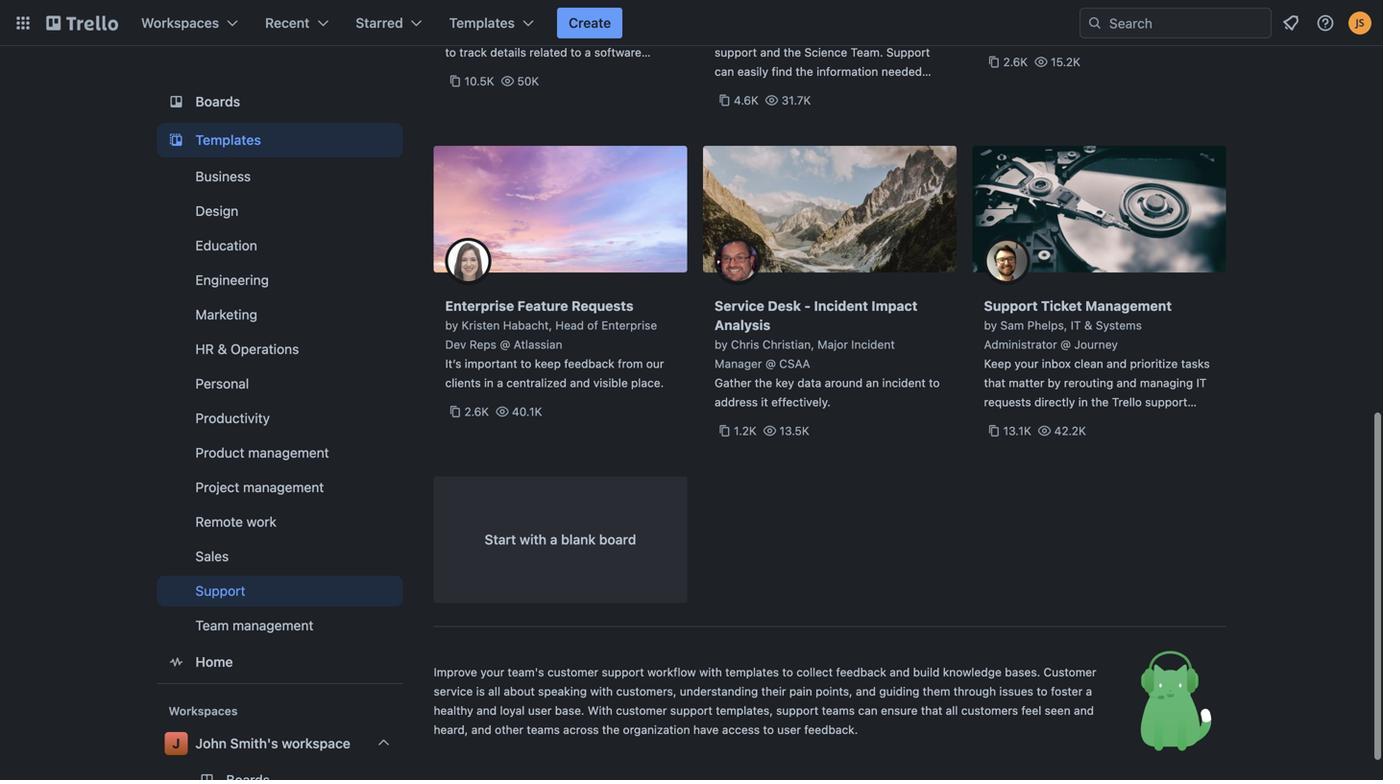 Task type: locate. For each thing, give the bounding box(es) containing it.
feature
[[518, 298, 568, 314]]

0 vertical spatial feedback
[[564, 357, 615, 371]]

in down the rerouting
[[1078, 396, 1088, 409]]

workspaces up the john
[[169, 705, 238, 719]]

1 horizontal spatial @
[[765, 357, 776, 371]]

hr & operations link
[[157, 334, 403, 365]]

organization
[[623, 724, 690, 737]]

2 horizontal spatial with
[[699, 666, 722, 680]]

by up directly
[[1048, 377, 1061, 390]]

user down 'pain'
[[777, 724, 801, 737]]

project
[[195, 480, 239, 496]]

2.6k left 15.2k
[[1003, 55, 1028, 69]]

to up necessity.
[[832, 84, 843, 97]]

software
[[594, 46, 641, 59]]

atlassian
[[514, 338, 562, 352]]

by up dev
[[445, 319, 458, 332]]

board
[[471, 7, 503, 21], [599, 532, 636, 548]]

feedback
[[564, 357, 615, 371], [836, 666, 886, 680]]

service desk - incident impact analysis by chris christian, major incident manager @ csaa gather the key data around an incident to address it effectively.
[[715, 298, 940, 409]]

address
[[715, 396, 758, 409]]

& up journey
[[1084, 319, 1093, 332]]

board right this
[[471, 7, 503, 21]]

15.2k
[[1051, 55, 1081, 69]]

support inside support ticket management by sam phelps, it & systems administrator @ journey keep your inbox clean and prioritize tasks that matter by rerouting and managing it requests directly in the trello support ticket management template.
[[984, 298, 1038, 314]]

smith's
[[230, 736, 278, 752]]

and left 'loyal'
[[477, 705, 497, 718]]

template.
[[1091, 415, 1143, 428]]

case
[[727, 103, 753, 117]]

is right there
[[788, 103, 797, 117]]

0 horizontal spatial is
[[476, 685, 485, 699]]

base.
[[555, 705, 585, 718]]

and up the software
[[598, 26, 618, 40]]

important
[[465, 357, 517, 371]]

with
[[588, 705, 613, 718]]

starred button
[[344, 8, 434, 38]]

points,
[[816, 685, 853, 699]]

with right start
[[520, 532, 547, 548]]

gather
[[715, 377, 752, 390]]

0 horizontal spatial in
[[484, 377, 494, 390]]

teams
[[822, 705, 855, 718], [527, 724, 560, 737]]

this
[[445, 7, 468, 21]]

0 vertical spatial &
[[1084, 319, 1093, 332]]

1 horizontal spatial your
[[1015, 357, 1039, 371]]

0 vertical spatial your
[[1015, 357, 1039, 371]]

teams down 'points,'
[[822, 705, 855, 718]]

1 horizontal spatial with
[[590, 685, 613, 699]]

1 horizontal spatial it
[[1196, 377, 1207, 390]]

1 horizontal spatial that
[[984, 377, 1006, 390]]

request
[[788, 84, 829, 97]]

1 vertical spatial with
[[699, 666, 722, 680]]

product
[[195, 445, 245, 461]]

support down the streamlined
[[715, 46, 757, 59]]

1 horizontal spatial teams
[[822, 705, 855, 718]]

a down important
[[497, 377, 503, 390]]

a down request
[[800, 103, 806, 117]]

place.
[[631, 377, 664, 390]]

support up sam
[[984, 298, 1038, 314]]

& right hr
[[218, 341, 227, 357]]

1 horizontal spatial in
[[715, 103, 724, 117]]

management down directly
[[1018, 415, 1088, 428]]

workspaces button
[[130, 8, 250, 38]]

team up home
[[195, 618, 229, 634]]

is inside improve your team's customer support workflow with templates to collect feedback and build knowledge bases. customer service is all about speaking with customers, understanding their pain points, and guiding them through issues to foster a healthy and loyal user base. with customer support templates, support teams can ensure that all customers feel seen and heard, and other teams across the organization have access to user feedback.
[[476, 685, 485, 699]]

all
[[488, 685, 500, 699], [946, 705, 958, 718]]

board inside button
[[599, 532, 636, 548]]

foster
[[1051, 685, 1083, 699]]

1 vertical spatial &
[[218, 341, 227, 357]]

it down tasks
[[1196, 377, 1207, 390]]

0 horizontal spatial templates
[[195, 132, 261, 148]]

template board image
[[165, 129, 188, 152]]

management
[[1018, 415, 1088, 428], [248, 445, 329, 461], [243, 480, 324, 496], [233, 618, 313, 634]]

can left ensure
[[858, 705, 878, 718]]

the inside service desk - incident impact analysis by chris christian, major incident manager @ csaa gather the key data around an incident to address it effectively.
[[755, 377, 772, 390]]

0 horizontal spatial it
[[1071, 319, 1081, 332]]

1 vertical spatial your
[[481, 666, 504, 680]]

with up with
[[590, 685, 613, 699]]

management down product management link
[[243, 480, 324, 496]]

in down important
[[484, 377, 494, 390]]

to inside streamlined communication between support and the science team. support can easily find the information needed and submit a request to the science team in case there is a necessity.
[[832, 84, 843, 97]]

remote
[[195, 514, 243, 530]]

0 horizontal spatial feedback
[[564, 357, 615, 371]]

hr
[[195, 341, 214, 357]]

0 vertical spatial science
[[804, 46, 847, 59]]

support for support ticket management by sam phelps, it & systems administrator @ journey keep your inbox clean and prioritize tasks that matter by rerouting and managing it requests directly in the trello support ticket management template.
[[984, 298, 1038, 314]]

user right 'loyal'
[[528, 705, 552, 718]]

customers,
[[616, 685, 677, 699]]

0 horizontal spatial user
[[528, 705, 552, 718]]

the inside support ticket management by sam phelps, it & systems administrator @ journey keep your inbox clean and prioritize tasks that matter by rerouting and managing it requests directly in the trello support ticket management template.
[[1091, 396, 1109, 409]]

management down "productivity" link
[[248, 445, 329, 461]]

1 vertical spatial can
[[858, 705, 878, 718]]

impact
[[872, 298, 918, 314]]

2 vertical spatial in
[[1078, 396, 1088, 409]]

0 horizontal spatial your
[[481, 666, 504, 680]]

0 vertical spatial team
[[914, 84, 943, 97]]

service
[[434, 685, 473, 699]]

templates link
[[157, 123, 403, 158]]

1 vertical spatial in
[[484, 377, 494, 390]]

1 horizontal spatial board
[[599, 532, 636, 548]]

and up the case
[[715, 84, 735, 97]]

customer up the 'track'
[[445, 26, 496, 40]]

workspaces up board icon
[[141, 15, 219, 31]]

0 vertical spatial all
[[488, 685, 500, 699]]

2 horizontal spatial @
[[1061, 338, 1071, 352]]

0 horizontal spatial @
[[500, 338, 510, 352]]

0 vertical spatial templates
[[449, 15, 515, 31]]

1 vertical spatial teams
[[527, 724, 560, 737]]

improve
[[434, 666, 477, 680]]

1 vertical spatial it
[[1196, 377, 1207, 390]]

2.6k
[[1003, 55, 1028, 69], [464, 405, 489, 419]]

a inside enterprise feature requests by kristen habacht, head of enterprise dev reps @ atlassian it's important to keep feedback from our clients in a centralized and visible place.
[[497, 377, 503, 390]]

the up the it
[[755, 377, 772, 390]]

0 vertical spatial 2.6k
[[1003, 55, 1028, 69]]

1 vertical spatial board
[[599, 532, 636, 548]]

2.6k for 15.2k
[[1003, 55, 1028, 69]]

back to home image
[[46, 8, 118, 38]]

with up understanding
[[699, 666, 722, 680]]

to down manager
[[571, 46, 582, 59]]

0 vertical spatial incident
[[814, 298, 868, 314]]

1 vertical spatial enterprise
[[602, 319, 657, 332]]

0 horizontal spatial 2.6k
[[464, 405, 489, 419]]

0 vertical spatial teams
[[822, 705, 855, 718]]

@ inside enterprise feature requests by kristen habacht, head of enterprise dev reps @ atlassian it's important to keep feedback from our clients in a centralized and visible place.
[[500, 338, 510, 352]]

home link
[[157, 646, 403, 680]]

science down communication
[[804, 46, 847, 59]]

0 vertical spatial workspaces
[[141, 15, 219, 31]]

1 horizontal spatial team
[[914, 84, 943, 97]]

personal link
[[157, 369, 403, 400]]

reps
[[470, 338, 497, 352]]

templates up the 'track'
[[449, 15, 515, 31]]

engineering link
[[157, 265, 403, 296]]

open information menu image
[[1316, 13, 1335, 33]]

project management link
[[157, 473, 403, 503]]

trello
[[1112, 396, 1142, 409]]

desk
[[768, 298, 801, 314]]

1 horizontal spatial user
[[777, 724, 801, 737]]

0 horizontal spatial &
[[218, 341, 227, 357]]

team inside streamlined communication between support and the science team. support can easily find the information needed and submit a request to the science team in case there is a necessity.
[[914, 84, 943, 97]]

needed
[[882, 65, 922, 78]]

1 vertical spatial user
[[777, 724, 801, 737]]

1 vertical spatial 2.6k
[[464, 405, 489, 419]]

2.6k down clients
[[464, 405, 489, 419]]

1 horizontal spatial is
[[788, 103, 797, 117]]

2 horizontal spatial in
[[1078, 396, 1088, 409]]

1 vertical spatial incident
[[851, 338, 895, 352]]

education link
[[157, 231, 403, 261]]

0 vertical spatial with
[[520, 532, 547, 548]]

submit
[[738, 84, 775, 97]]

that inside support ticket management by sam phelps, it & systems administrator @ journey keep your inbox clean and prioritize tasks that matter by rerouting and managing it requests directly in the trello support ticket management template.
[[984, 377, 1006, 390]]

inbox
[[1042, 357, 1071, 371]]

support inside support ticket management by sam phelps, it & systems administrator @ journey keep your inbox clean and prioritize tasks that matter by rerouting and managing it requests directly in the trello support ticket management template.
[[1145, 396, 1188, 409]]

0 vertical spatial in
[[715, 103, 724, 117]]

can left easily
[[715, 65, 734, 78]]

2 horizontal spatial support
[[984, 298, 1038, 314]]

1 horizontal spatial &
[[1084, 319, 1093, 332]]

1 vertical spatial science
[[867, 84, 910, 97]]

0 horizontal spatial that
[[921, 705, 943, 718]]

speaking
[[538, 685, 587, 699]]

the up request
[[796, 65, 813, 78]]

the inside improve your team's customer support workflow with templates to collect feedback and build knowledge bases. customer service is all about speaking with customers, understanding their pain points, and guiding them through issues to foster a healthy and loyal user base. with customer support templates, support teams can ensure that all customers feel seen and heard, and other teams across the organization have access to user feedback.
[[602, 724, 620, 737]]

1 vertical spatial workspaces
[[169, 705, 238, 719]]

@ up 'key'
[[765, 357, 776, 371]]

0 vertical spatial board
[[471, 7, 503, 21]]

0 vertical spatial that
[[984, 377, 1006, 390]]

feedback up visible
[[564, 357, 615, 371]]

your inside support ticket management by sam phelps, it & systems administrator @ journey keep your inbox clean and prioritize tasks that matter by rerouting and managing it requests directly in the trello support ticket management template.
[[1015, 357, 1039, 371]]

head
[[555, 319, 584, 332]]

in inside enterprise feature requests by kristen habacht, head of enterprise dev reps @ atlassian it's important to keep feedback from our clients in a centralized and visible place.
[[484, 377, 494, 390]]

1 vertical spatial feedback
[[836, 666, 886, 680]]

manager
[[547, 26, 594, 40]]

0 vertical spatial it
[[1071, 319, 1081, 332]]

1 vertical spatial that
[[921, 705, 943, 718]]

1 vertical spatial support
[[984, 298, 1038, 314]]

2.6k for 40.1k
[[464, 405, 489, 419]]

and left visible
[[570, 377, 590, 390]]

sam
[[1000, 319, 1024, 332]]

to left the 'track'
[[445, 46, 456, 59]]

marketing
[[195, 307, 257, 323]]

0 horizontal spatial board
[[471, 7, 503, 21]]

1 horizontal spatial support
[[886, 46, 930, 59]]

work
[[247, 514, 277, 530]]

that down 'keep'
[[984, 377, 1006, 390]]

shared
[[566, 7, 603, 21]]

0 horizontal spatial team
[[195, 618, 229, 634]]

a inside improve your team's customer support workflow with templates to collect feedback and build knowledge bases. customer service is all about speaking with customers, understanding their pain points, and guiding them through issues to foster a healthy and loyal user base. with customer support templates, support teams can ensure that all customers feel seen and heard, and other teams across the organization have access to user feedback.
[[1086, 685, 1092, 699]]

@ right reps
[[500, 338, 510, 352]]

it down ticket
[[1071, 319, 1081, 332]]

in left the case
[[715, 103, 724, 117]]

teams down base.
[[527, 724, 560, 737]]

@ inside service desk - incident impact analysis by chris christian, major incident manager @ csaa gather the key data around an incident to address it effectively.
[[765, 357, 776, 371]]

is right service
[[476, 685, 485, 699]]

streamlined
[[715, 26, 780, 40]]

journey
[[1074, 338, 1118, 352]]

0 horizontal spatial support
[[195, 584, 245, 599]]

1 horizontal spatial can
[[858, 705, 878, 718]]

to right incident
[[929, 377, 940, 390]]

the down the rerouting
[[1091, 396, 1109, 409]]

board right blank
[[599, 532, 636, 548]]

1.2k
[[734, 425, 757, 438]]

0 horizontal spatial science
[[804, 46, 847, 59]]

support down 'pain'
[[776, 705, 819, 718]]

a right for at the top
[[660, 7, 666, 21]]

is inside streamlined communication between support and the science team. support can easily find the information needed and submit a request to the science team in case there is a necessity.
[[788, 103, 797, 117]]

2 vertical spatial support
[[195, 584, 245, 599]]

by inside enterprise feature requests by kristen habacht, head of enterprise dev reps @ atlassian it's important to keep feedback from our clients in a centralized and visible place.
[[445, 319, 458, 332]]

major
[[818, 338, 848, 352]]

keep
[[535, 357, 561, 371]]

@
[[500, 338, 510, 352], [1061, 338, 1071, 352], [765, 357, 776, 371]]

ticket
[[1041, 298, 1082, 314]]

support inside streamlined communication between support and the science team. support can easily find the information needed and submit a request to the science team in case there is a necessity.
[[886, 46, 930, 59]]

1 vertical spatial is
[[476, 685, 485, 699]]

0 vertical spatial enterprise
[[445, 298, 514, 314]]

incident right -
[[814, 298, 868, 314]]

1 horizontal spatial templates
[[449, 15, 515, 31]]

0 vertical spatial is
[[788, 103, 797, 117]]

0 horizontal spatial with
[[520, 532, 547, 548]]

all left about
[[488, 685, 500, 699]]

1 horizontal spatial science
[[867, 84, 910, 97]]

support down managing at the top right of page
[[1145, 396, 1188, 409]]

1 vertical spatial all
[[946, 705, 958, 718]]

engineering
[[195, 272, 269, 288]]

success
[[500, 26, 544, 40]]

by inside service desk - incident impact analysis by chris christian, major incident manager @ csaa gather the key data around an incident to address it effectively.
[[715, 338, 728, 352]]

that down them
[[921, 705, 943, 718]]

support down "sales"
[[195, 584, 245, 599]]

your up about
[[481, 666, 504, 680]]

1 horizontal spatial enterprise
[[602, 319, 657, 332]]

john smith (johnsmith38824343) image
[[1349, 12, 1372, 35]]

board inside this board provides a shared space for a customer success manager and customer to track details related to a software deployment.
[[471, 7, 503, 21]]

incident
[[814, 298, 868, 314], [851, 338, 895, 352]]

a right foster
[[1086, 685, 1092, 699]]

@ up inbox
[[1061, 338, 1071, 352]]

a left blank
[[550, 532, 558, 548]]

1 horizontal spatial 2.6k
[[1003, 55, 1028, 69]]

incident up the an
[[851, 338, 895, 352]]

team down needed
[[914, 84, 943, 97]]

matter
[[1009, 377, 1045, 390]]

support link
[[157, 576, 403, 607]]

tasks
[[1181, 357, 1210, 371]]

starred
[[356, 15, 403, 31]]

4.6k
[[734, 94, 759, 107]]

the down with
[[602, 724, 620, 737]]

workspace
[[282, 736, 350, 752]]

support up needed
[[886, 46, 930, 59]]

about
[[504, 685, 535, 699]]

enterprise down requests
[[602, 319, 657, 332]]

heard,
[[434, 724, 468, 737]]

1 horizontal spatial feedback
[[836, 666, 886, 680]]

and inside enterprise feature requests by kristen habacht, head of enterprise dev reps @ atlassian it's important to keep feedback from our clients in a centralized and visible place.
[[570, 377, 590, 390]]

rerouting
[[1064, 377, 1113, 390]]

and
[[598, 26, 618, 40], [760, 46, 780, 59], [715, 84, 735, 97], [1107, 357, 1127, 371], [570, 377, 590, 390], [1117, 377, 1137, 390], [890, 666, 910, 680], [856, 685, 876, 699], [477, 705, 497, 718], [1074, 705, 1094, 718], [471, 724, 492, 737]]

your up matter on the right of page
[[1015, 357, 1039, 371]]

remote work link
[[157, 507, 403, 538]]

customer down for at the top
[[621, 26, 672, 40]]

clean
[[1074, 357, 1103, 371]]

to left keep
[[521, 357, 532, 371]]

science down needed
[[867, 84, 910, 97]]

0 vertical spatial support
[[886, 46, 930, 59]]

by left chris
[[715, 338, 728, 352]]

0 horizontal spatial teams
[[527, 724, 560, 737]]

a inside button
[[550, 532, 558, 548]]

all down them
[[946, 705, 958, 718]]

analysis
[[715, 317, 771, 333]]

enterprise up kristen on the top left of page
[[445, 298, 514, 314]]

systems
[[1096, 319, 1142, 332]]

0 notifications image
[[1279, 12, 1303, 35]]

feedback up 'points,'
[[836, 666, 886, 680]]

management down support link
[[233, 618, 313, 634]]

0 vertical spatial can
[[715, 65, 734, 78]]

0 horizontal spatial can
[[715, 65, 734, 78]]

templates up business
[[195, 132, 261, 148]]



Task type: describe. For each thing, give the bounding box(es) containing it.
home image
[[165, 651, 188, 674]]

and up find
[[760, 46, 780, 59]]

13.1k
[[1003, 425, 1032, 438]]

the down information
[[847, 84, 864, 97]]

to up 'pain'
[[782, 666, 793, 680]]

start with a blank board button
[[434, 477, 687, 604]]

have
[[693, 724, 719, 737]]

start with a blank board
[[485, 532, 636, 548]]

requests
[[572, 298, 634, 314]]

keep
[[984, 357, 1011, 371]]

product management
[[195, 445, 329, 461]]

support up 'have'
[[670, 705, 713, 718]]

a down manager
[[585, 46, 591, 59]]

there
[[756, 103, 785, 117]]

0 vertical spatial user
[[528, 705, 552, 718]]

key
[[776, 377, 794, 390]]

feedback inside improve your team's customer support workflow with templates to collect feedback and build knowledge bases. customer service is all about speaking with customers, understanding their pain points, and guiding them through issues to foster a healthy and loyal user base. with customer support templates, support teams can ensure that all customers feel seen and heard, and other teams across the organization have access to user feedback.
[[836, 666, 886, 680]]

support up customers,
[[602, 666, 644, 680]]

space
[[606, 7, 638, 21]]

to inside enterprise feature requests by kristen habacht, head of enterprise dev reps @ atlassian it's important to keep feedback from our clients in a centralized and visible place.
[[521, 357, 532, 371]]

customer up speaking
[[547, 666, 599, 680]]

templates,
[[716, 705, 773, 718]]

customer down customers,
[[616, 705, 667, 718]]

service
[[715, 298, 764, 314]]

necessity.
[[809, 103, 864, 117]]

csaa
[[779, 357, 810, 371]]

0 horizontal spatial enterprise
[[445, 298, 514, 314]]

start
[[485, 532, 516, 548]]

kristen habacht, head of enterprise dev reps @ atlassian image
[[445, 238, 491, 284]]

support for support
[[195, 584, 245, 599]]

50k
[[517, 74, 539, 88]]

operations
[[231, 341, 299, 357]]

that inside improve your team's customer support workflow with templates to collect feedback and build knowledge bases. customer service is all about speaking with customers, understanding their pain points, and guiding them through issues to foster a healthy and loyal user base. with customer support templates, support teams can ensure that all customers feel seen and heard, and other teams across the organization have access to user feedback.
[[921, 705, 943, 718]]

boards link
[[157, 85, 403, 119]]

and right clean on the top right
[[1107, 357, 1127, 371]]

design
[[195, 203, 238, 219]]

christian,
[[763, 338, 814, 352]]

our
[[646, 357, 664, 371]]

0 horizontal spatial all
[[488, 685, 500, 699]]

remote work
[[195, 514, 277, 530]]

business
[[195, 169, 251, 184]]

information
[[817, 65, 878, 78]]

blank
[[561, 532, 596, 548]]

primary element
[[0, 0, 1383, 46]]

with inside button
[[520, 532, 547, 548]]

data
[[798, 377, 822, 390]]

chris
[[731, 338, 759, 352]]

effectively.
[[771, 396, 831, 409]]

@ inside support ticket management by sam phelps, it & systems administrator @ journey keep your inbox clean and prioritize tasks that matter by rerouting and managing it requests directly in the trello support ticket management template.
[[1061, 338, 1071, 352]]

between
[[869, 26, 915, 40]]

for
[[642, 7, 657, 21]]

it's
[[445, 357, 461, 371]]

j
[[172, 736, 180, 752]]

support icon image
[[1102, 652, 1226, 752]]

-
[[804, 298, 811, 314]]

management for product management
[[248, 445, 329, 461]]

1 horizontal spatial all
[[946, 705, 958, 718]]

templates button
[[438, 8, 546, 38]]

can inside improve your team's customer support workflow with templates to collect feedback and build knowledge bases. customer service is all about speaking with customers, understanding their pain points, and guiding them through issues to foster a healthy and loyal user base. with customer support templates, support teams can ensure that all customers feel seen and heard, and other teams across the organization have access to user feedback.
[[858, 705, 878, 718]]

prioritize
[[1130, 357, 1178, 371]]

Search field
[[1103, 9, 1271, 37]]

templates
[[725, 666, 779, 680]]

bases.
[[1005, 666, 1040, 680]]

education
[[195, 238, 257, 254]]

it
[[761, 396, 768, 409]]

visible
[[593, 377, 628, 390]]

and down foster
[[1074, 705, 1094, 718]]

search image
[[1087, 15, 1103, 31]]

through
[[954, 685, 996, 699]]

create
[[569, 15, 611, 31]]

workspaces inside popup button
[[141, 15, 219, 31]]

to up feel
[[1037, 685, 1048, 699]]

incident
[[882, 377, 926, 390]]

support inside streamlined communication between support and the science team. support can easily find the information needed and submit a request to the science team in case there is a necessity.
[[715, 46, 757, 59]]

management inside support ticket management by sam phelps, it & systems administrator @ journey keep your inbox clean and prioritize tasks that matter by rerouting and managing it requests directly in the trello support ticket management template.
[[1018, 415, 1088, 428]]

around
[[825, 377, 863, 390]]

1 vertical spatial templates
[[195, 132, 261, 148]]

to inside service desk - incident impact analysis by chris christian, major incident manager @ csaa gather the key data around an incident to address it effectively.
[[929, 377, 940, 390]]

the up find
[[784, 46, 801, 59]]

40.1k
[[512, 405, 542, 419]]

details
[[490, 46, 526, 59]]

sam phelps, it & systems administrator @ journey image
[[984, 238, 1030, 284]]

manager
[[715, 357, 762, 371]]

healthy
[[434, 705, 473, 718]]

sales
[[195, 549, 229, 565]]

personal
[[195, 376, 249, 392]]

board image
[[165, 90, 188, 113]]

by left sam
[[984, 319, 997, 332]]

product management link
[[157, 438, 403, 469]]

and left other
[[471, 724, 492, 737]]

project management
[[195, 480, 324, 496]]

recent
[[265, 15, 310, 31]]

team.
[[851, 46, 883, 59]]

a up manager
[[556, 7, 562, 21]]

streamlined communication between support and the science team. support can easily find the information needed and submit a request to the science team in case there is a necessity.
[[715, 26, 943, 117]]

administrator
[[984, 338, 1057, 352]]

2 vertical spatial with
[[590, 685, 613, 699]]

a down find
[[778, 84, 785, 97]]

chris christian, major incident manager @ csaa image
[[715, 238, 761, 284]]

business link
[[157, 161, 403, 192]]

can inside streamlined communication between support and the science team. support can easily find the information needed and submit a request to the science team in case there is a necessity.
[[715, 65, 734, 78]]

requests
[[984, 396, 1031, 409]]

31.7k
[[782, 94, 811, 107]]

and up trello
[[1117, 377, 1137, 390]]

in inside support ticket management by sam phelps, it & systems administrator @ journey keep your inbox clean and prioritize tasks that matter by rerouting and managing it requests directly in the trello support ticket management template.
[[1078, 396, 1088, 409]]

and up guiding
[[890, 666, 910, 680]]

42.2k
[[1054, 425, 1086, 438]]

in inside streamlined communication between support and the science team. support can easily find the information needed and submit a request to the science team in case there is a necessity.
[[715, 103, 724, 117]]

& inside support ticket management by sam phelps, it & systems administrator @ journey keep your inbox clean and prioritize tasks that matter by rerouting and managing it requests directly in the trello support ticket management template.
[[1084, 319, 1093, 332]]

and inside this board provides a shared space for a customer success manager and customer to track details related to a software deployment.
[[598, 26, 618, 40]]

templates inside popup button
[[449, 15, 515, 31]]

to right access
[[763, 724, 774, 737]]

sales link
[[157, 542, 403, 572]]

your inside improve your team's customer support workflow with templates to collect feedback and build knowledge bases. customer service is all about speaking with customers, understanding their pain points, and guiding them through issues to foster a healthy and loyal user base. with customer support templates, support teams can ensure that all customers feel seen and heard, and other teams across the organization have access to user feedback.
[[481, 666, 504, 680]]

1 vertical spatial team
[[195, 618, 229, 634]]

habacht,
[[503, 319, 552, 332]]

and right 'points,'
[[856, 685, 876, 699]]

productivity
[[195, 411, 270, 426]]

john smith's workspace
[[195, 736, 350, 752]]

them
[[923, 685, 950, 699]]

feedback inside enterprise feature requests by kristen habacht, head of enterprise dev reps @ atlassian it's important to keep feedback from our clients in a centralized and visible place.
[[564, 357, 615, 371]]

directly
[[1035, 396, 1075, 409]]

management for team management
[[233, 618, 313, 634]]

improve your team's customer support workflow with templates to collect feedback and build knowledge bases. customer service is all about speaking with customers, understanding their pain points, and guiding them through issues to foster a healthy and loyal user base. with customer support templates, support teams can ensure that all customers feel seen and heard, and other teams across the organization have access to user feedback.
[[434, 666, 1097, 737]]

customer
[[1044, 666, 1097, 680]]

their
[[761, 685, 786, 699]]

workflow
[[647, 666, 696, 680]]

team management link
[[157, 611, 403, 642]]

an
[[866, 377, 879, 390]]

design link
[[157, 196, 403, 227]]

management for project management
[[243, 480, 324, 496]]

enterprise feature requests by kristen habacht, head of enterprise dev reps @ atlassian it's important to keep feedback from our clients in a centralized and visible place.
[[445, 298, 664, 390]]



Task type: vqa. For each thing, say whether or not it's contained in the screenshot.


